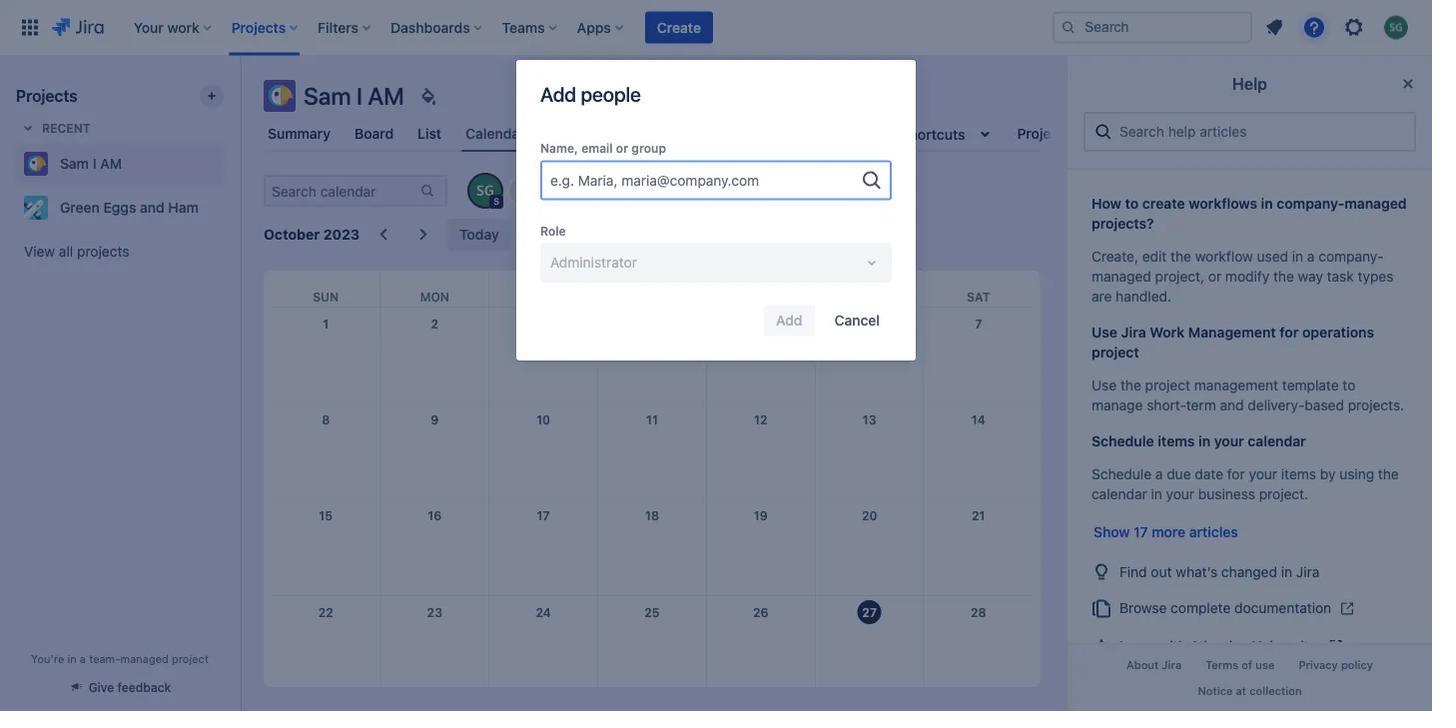 Task type: vqa. For each thing, say whether or not it's contained in the screenshot.
the Projects in the Projects popup button
no



Task type: locate. For each thing, give the bounding box(es) containing it.
in up date
[[1198, 433, 1211, 449]]

17 link
[[527, 500, 559, 532]]

7
[[975, 317, 982, 331]]

1 use from the top
[[1092, 324, 1118, 341]]

0 horizontal spatial jira
[[1121, 324, 1146, 341]]

or right email on the left of page
[[616, 141, 628, 155]]

cancel button
[[822, 305, 892, 337]]

0 horizontal spatial am
[[100, 155, 122, 172]]

group
[[632, 141, 666, 155]]

jira inside about jira button
[[1162, 659, 1182, 672]]

managed up types
[[1345, 195, 1407, 212]]

projects?
[[1092, 215, 1154, 232]]

calendar
[[466, 125, 525, 142]]

give feedback button
[[57, 671, 183, 704]]

use up manage
[[1092, 377, 1117, 393]]

1 vertical spatial 17
[[1133, 524, 1148, 540]]

notice at collection
[[1198, 684, 1302, 697]]

in inside create, edit the workflow used in a company- managed project, or modify the way task types are handled.
[[1292, 248, 1303, 265]]

view all projects link
[[16, 234, 224, 270]]

0 vertical spatial jira
[[1121, 324, 1146, 341]]

7 link
[[963, 308, 995, 340]]

company- inside create, edit the workflow used in a company- managed project, or modify the way task types are handled.
[[1319, 248, 1384, 265]]

0 horizontal spatial or
[[616, 141, 628, 155]]

use down are
[[1092, 324, 1118, 341]]

2 use from the top
[[1092, 377, 1117, 393]]

0 horizontal spatial and
[[140, 199, 165, 216]]

october
[[264, 226, 320, 243]]

add people image
[[513, 179, 537, 203]]

show 17 more articles button
[[1084, 520, 1248, 544]]

managed up feedback
[[120, 652, 169, 665]]

use
[[1092, 324, 1118, 341], [1092, 377, 1117, 393]]

schedule items in your calendar
[[1092, 433, 1306, 449]]

1 vertical spatial to
[[1343, 377, 1356, 393]]

1 horizontal spatial sam
[[304, 82, 351, 110]]

grid
[[272, 271, 1033, 711]]

0 vertical spatial am
[[368, 82, 404, 110]]

find
[[1120, 563, 1147, 580]]

team-
[[89, 652, 120, 665]]

project,
[[1155, 268, 1204, 285]]

email
[[581, 141, 613, 155]]

2 horizontal spatial jira
[[1296, 563, 1320, 580]]

1 vertical spatial for
[[1227, 466, 1245, 482]]

12 link
[[745, 404, 777, 436]]

company- up used
[[1277, 195, 1345, 212]]

2 row from the top
[[272, 308, 1033, 404]]

1 horizontal spatial managed
[[1092, 268, 1151, 285]]

0 horizontal spatial your
[[1166, 486, 1195, 502]]

to up based
[[1343, 377, 1356, 393]]

15 link
[[310, 500, 342, 532]]

use inside use the project management template to manage short-term and delivery-based projects.
[[1092, 377, 1117, 393]]

to up projects?
[[1125, 195, 1139, 212]]

timeline link
[[545, 116, 609, 152]]

browse complete documentation
[[1120, 600, 1331, 616]]

0 vertical spatial to
[[1125, 195, 1139, 212]]

2 vertical spatial a
[[80, 652, 86, 665]]

1 vertical spatial and
[[1220, 397, 1244, 413]]

for
[[1280, 324, 1299, 341], [1227, 466, 1245, 482]]

am up board
[[368, 82, 404, 110]]

items up project.
[[1281, 466, 1316, 482]]

october 2023
[[264, 226, 360, 243]]

green eggs and ham
[[60, 199, 199, 216]]

1 vertical spatial company-
[[1319, 248, 1384, 265]]

summary link
[[264, 116, 335, 152]]

1 horizontal spatial and
[[1220, 397, 1244, 413]]

create banner
[[0, 0, 1432, 56]]

2 link
[[419, 308, 451, 340]]

0 horizontal spatial for
[[1227, 466, 1245, 482]]

eggs
[[103, 199, 136, 216]]

2 vertical spatial jira
[[1162, 659, 1182, 672]]

24
[[536, 605, 551, 619]]

fri link
[[856, 271, 883, 307]]

4 row from the top
[[272, 500, 1033, 596]]

1 vertical spatial a
[[1155, 466, 1163, 482]]

1 vertical spatial use
[[1092, 377, 1117, 393]]

and inside use the project management template to manage short-term and delivery-based projects.
[[1220, 397, 1244, 413]]

how
[[1092, 195, 1122, 212]]

19 link
[[745, 500, 777, 532]]

2 horizontal spatial project
[[1145, 377, 1190, 393]]

21 link
[[963, 500, 995, 532]]

2 schedule from the top
[[1092, 466, 1152, 482]]

learn
[[1120, 638, 1156, 654]]

a left due
[[1155, 466, 1163, 482]]

calendar
[[1248, 433, 1306, 449], [1092, 486, 1147, 502]]

find out what's changed in jira link
[[1084, 552, 1416, 590]]

managed down create, on the top
[[1092, 268, 1151, 285]]

1 vertical spatial items
[[1281, 466, 1316, 482]]

create
[[657, 19, 701, 35]]

1 horizontal spatial project
[[1092, 344, 1139, 361]]

17
[[537, 509, 550, 523], [1133, 524, 1148, 540]]

2 horizontal spatial managed
[[1345, 195, 1407, 212]]

23
[[427, 605, 442, 619]]

0 vertical spatial sam i am
[[304, 82, 404, 110]]

0 horizontal spatial managed
[[120, 652, 169, 665]]

and left ham
[[140, 199, 165, 216]]

11 link
[[636, 404, 668, 436]]

am up the green eggs and ham link
[[100, 155, 122, 172]]

terms
[[1206, 659, 1239, 672]]

1 vertical spatial managed
[[1092, 268, 1151, 285]]

for left operations
[[1280, 324, 1299, 341]]

sam down recent
[[60, 155, 89, 172]]

9
[[431, 413, 439, 427]]

1 horizontal spatial items
[[1281, 466, 1316, 482]]

unscheduled
[[641, 226, 728, 243]]

1 vertical spatial sam i am
[[60, 155, 122, 172]]

0 vertical spatial or
[[616, 141, 628, 155]]

0 horizontal spatial project
[[172, 652, 209, 665]]

project up short-
[[1145, 377, 1190, 393]]

list link
[[414, 116, 446, 152]]

view
[[24, 243, 55, 260]]

sam up summary
[[304, 82, 351, 110]]

0 horizontal spatial sam i am
[[60, 155, 122, 172]]

or down workflow
[[1208, 268, 1222, 285]]

0 vertical spatial i
[[356, 82, 362, 110]]

the up manage
[[1121, 377, 1141, 393]]

for up business
[[1227, 466, 1245, 482]]

for inside the schedule a due date for your items by using the calendar in your business project.
[[1227, 466, 1245, 482]]

16
[[428, 509, 442, 523]]

project up manage
[[1092, 344, 1139, 361]]

2 vertical spatial project
[[172, 652, 209, 665]]

your up project.
[[1249, 466, 1277, 482]]

a left team-
[[80, 652, 86, 665]]

a inside the schedule a due date for your items by using the calendar in your business project.
[[1155, 466, 1163, 482]]

0 horizontal spatial items
[[1158, 433, 1195, 449]]

short-
[[1147, 397, 1186, 413]]

1 vertical spatial am
[[100, 155, 122, 172]]

17 down '10' link
[[537, 509, 550, 523]]

1 vertical spatial or
[[1208, 268, 1222, 285]]

jira up "documentation"
[[1296, 563, 1320, 580]]

tab list
[[252, 116, 1125, 152]]

5 row from the top
[[272, 596, 1033, 692]]

0 vertical spatial schedule
[[1092, 433, 1154, 449]]

schedule inside the schedule a due date for your items by using the calendar in your business project.
[[1092, 466, 1152, 482]]

manage
[[1092, 397, 1143, 413]]

2
[[431, 317, 438, 331]]

i up "green"
[[93, 155, 96, 172]]

0 vertical spatial a
[[1307, 248, 1315, 265]]

1 vertical spatial i
[[93, 155, 96, 172]]

calendar up show
[[1092, 486, 1147, 502]]

1 vertical spatial schedule
[[1092, 466, 1152, 482]]

1 horizontal spatial your
[[1214, 433, 1244, 449]]

jira image
[[52, 15, 104, 39], [52, 15, 104, 39]]

row
[[272, 271, 1033, 307], [272, 308, 1033, 404], [272, 404, 1033, 500], [272, 500, 1033, 596], [272, 596, 1033, 692]]

1 vertical spatial project
[[1145, 377, 1190, 393]]

8 link
[[310, 404, 342, 436]]

a up the 'way'
[[1307, 248, 1315, 265]]

changed
[[1221, 563, 1277, 580]]

in inside the schedule a due date for your items by using the calendar in your business project.
[[1151, 486, 1162, 502]]

project inside use the project management template to manage short-term and delivery-based projects.
[[1145, 377, 1190, 393]]

2 horizontal spatial your
[[1249, 466, 1277, 482]]

in right workflows
[[1261, 195, 1273, 212]]

1 row from the top
[[272, 271, 1033, 307]]

sam i am up board
[[304, 82, 404, 110]]

schedule for schedule items in your calendar
[[1092, 433, 1154, 449]]

17 left more at the bottom right of the page
[[1133, 524, 1148, 540]]

use for use jira work management for operations project
[[1092, 324, 1118, 341]]

5
[[757, 317, 765, 331]]

or
[[616, 141, 628, 155], [1208, 268, 1222, 285]]

schedule down manage
[[1092, 433, 1154, 449]]

jira left work
[[1121, 324, 1146, 341]]

the right using
[[1378, 466, 1399, 482]]

the up project,
[[1171, 248, 1191, 265]]

company- up 'task'
[[1319, 248, 1384, 265]]

0 vertical spatial managed
[[1345, 195, 1407, 212]]

show
[[1094, 524, 1130, 540]]

in up the 'way'
[[1292, 248, 1303, 265]]

used
[[1257, 248, 1288, 265]]

to inside use the project management template to manage short-term and delivery-based projects.
[[1343, 377, 1356, 393]]

row containing 15
[[272, 500, 1033, 596]]

0 vertical spatial use
[[1092, 324, 1118, 341]]

25 link
[[636, 596, 668, 628]]

0 vertical spatial for
[[1280, 324, 1299, 341]]

the inside the schedule a due date for your items by using the calendar in your business project.
[[1378, 466, 1399, 482]]

documentation
[[1234, 600, 1331, 616]]

1 schedule from the top
[[1092, 433, 1154, 449]]

1 link
[[310, 308, 342, 340]]

i
[[356, 82, 362, 110], [93, 155, 96, 172]]

0 vertical spatial and
[[140, 199, 165, 216]]

2 horizontal spatial a
[[1307, 248, 1315, 265]]

0 vertical spatial company-
[[1277, 195, 1345, 212]]

for inside use jira work management for operations project
[[1280, 324, 1299, 341]]

10 link
[[527, 404, 559, 436]]

search image
[[1061, 19, 1077, 35]]

project up give feedback button
[[172, 652, 209, 665]]

1 horizontal spatial or
[[1208, 268, 1222, 285]]

i up board
[[356, 82, 362, 110]]

of
[[1242, 659, 1253, 672]]

Search calendar text field
[[266, 177, 417, 205]]

calendar down delivery-
[[1248, 433, 1306, 449]]

1 horizontal spatial jira
[[1162, 659, 1182, 672]]

sam i am down recent
[[60, 155, 122, 172]]

1 horizontal spatial a
[[1155, 466, 1163, 482]]

sam green image
[[469, 175, 501, 207]]

and down management
[[1220, 397, 1244, 413]]

managed inside how to create workflows in company-managed projects?
[[1345, 195, 1407, 212]]

0 horizontal spatial 17
[[537, 509, 550, 523]]

in up show 17 more articles
[[1151, 486, 1162, 502]]

schedule left due
[[1092, 466, 1152, 482]]

0 vertical spatial 17
[[537, 509, 550, 523]]

1 horizontal spatial 17
[[1133, 524, 1148, 540]]

privacy policy
[[1299, 659, 1373, 672]]

0 horizontal spatial i
[[93, 155, 96, 172]]

project inside use jira work management for operations project
[[1092, 344, 1139, 361]]

and
[[140, 199, 165, 216], [1220, 397, 1244, 413]]

1 horizontal spatial i
[[356, 82, 362, 110]]

6 link
[[854, 308, 886, 340]]

to
[[1125, 195, 1139, 212], [1343, 377, 1356, 393]]

due
[[1167, 466, 1191, 482]]

2023
[[323, 226, 360, 243]]

0 horizontal spatial to
[[1125, 195, 1139, 212]]

view all projects
[[24, 243, 129, 260]]

1 vertical spatial jira
[[1296, 563, 1320, 580]]

0 vertical spatial project
[[1092, 344, 1139, 361]]

your up date
[[1214, 433, 1244, 449]]

privacy policy link
[[1287, 653, 1385, 678]]

create
[[1142, 195, 1185, 212]]

17 inside button
[[1133, 524, 1148, 540]]

project
[[1092, 344, 1139, 361], [1145, 377, 1190, 393], [172, 652, 209, 665]]

jira down with
[[1162, 659, 1182, 672]]

11
[[646, 413, 658, 427]]

1 horizontal spatial am
[[368, 82, 404, 110]]

14 link
[[963, 404, 995, 436]]

all
[[59, 243, 73, 260]]

1 horizontal spatial for
[[1280, 324, 1299, 341]]

find out what's changed in jira
[[1120, 563, 1320, 580]]

timeline
[[549, 125, 605, 142]]

1 horizontal spatial calendar
[[1248, 433, 1306, 449]]

items
[[1158, 433, 1195, 449], [1281, 466, 1316, 482]]

notice
[[1198, 684, 1233, 697]]

1 vertical spatial sam
[[60, 155, 89, 172]]

1 vertical spatial calendar
[[1092, 486, 1147, 502]]

1 vertical spatial your
[[1249, 466, 1277, 482]]

items up due
[[1158, 433, 1195, 449]]

0 horizontal spatial calendar
[[1092, 486, 1147, 502]]

jira inside use jira work management for operations project
[[1121, 324, 1146, 341]]

1 horizontal spatial to
[[1343, 377, 1356, 393]]

use inside use jira work management for operations project
[[1092, 324, 1118, 341]]

your down due
[[1166, 486, 1195, 502]]

3 row from the top
[[272, 404, 1033, 500]]



Task type: describe. For each thing, give the bounding box(es) containing it.
notice at collection link
[[1186, 678, 1314, 703]]

for for date
[[1227, 466, 1245, 482]]

24 link
[[527, 596, 559, 628]]

in inside how to create workflows in company-managed projects?
[[1261, 195, 1273, 212]]

board link
[[351, 116, 398, 152]]

0 horizontal spatial a
[[80, 652, 86, 665]]

Search field
[[1053, 11, 1252, 43]]

1
[[323, 317, 329, 331]]

grid containing sun
[[272, 271, 1033, 711]]

0 vertical spatial your
[[1214, 433, 1244, 449]]

articles
[[1189, 524, 1238, 540]]

17 inside 'link'
[[537, 509, 550, 523]]

create,
[[1092, 248, 1138, 265]]

the down used
[[1273, 268, 1294, 285]]

calendar inside the schedule a due date for your items by using the calendar in your business project.
[[1092, 486, 1147, 502]]

collection
[[1249, 684, 1302, 697]]

project settings link
[[1013, 116, 1125, 152]]

ham
[[168, 199, 199, 216]]

15
[[319, 509, 333, 523]]

are
[[1092, 288, 1112, 305]]

name,
[[540, 141, 578, 155]]

more
[[1152, 524, 1186, 540]]

unscheduled button
[[609, 219, 740, 251]]

green eggs and ham link
[[16, 188, 216, 228]]

in up "documentation"
[[1281, 563, 1292, 580]]

a inside create, edit the workflow used in a company- managed project, or modify the way task types are handled.
[[1307, 248, 1315, 265]]

browse
[[1120, 600, 1167, 616]]

business
[[1198, 486, 1255, 502]]

row containing 1
[[272, 308, 1033, 404]]

18 link
[[636, 500, 668, 532]]

fri
[[860, 290, 879, 304]]

and inside the green eggs and ham link
[[140, 199, 165, 216]]

learn with atlassian university
[[1120, 638, 1320, 654]]

26 link
[[745, 596, 777, 628]]

unscheduled image
[[621, 227, 637, 243]]

about jira
[[1126, 659, 1182, 672]]

types
[[1358, 268, 1394, 285]]

28 link
[[963, 596, 995, 628]]

0 vertical spatial sam
[[304, 82, 351, 110]]

create, edit the workflow used in a company- managed project, or modify the way task types are handled.
[[1092, 248, 1394, 305]]

based
[[1305, 397, 1344, 413]]

the inside use the project management template to manage short-term and delivery-based projects.
[[1121, 377, 1141, 393]]

i inside sam i am link
[[93, 155, 96, 172]]

16 link
[[419, 500, 451, 532]]

at
[[1236, 684, 1246, 697]]

25
[[644, 605, 660, 619]]

projects.
[[1348, 397, 1404, 413]]

8
[[322, 413, 330, 427]]

collapse recent projects image
[[16, 116, 40, 140]]

0 horizontal spatial sam
[[60, 155, 89, 172]]

22
[[318, 605, 333, 619]]

with
[[1159, 638, 1186, 654]]

give
[[89, 681, 114, 695]]

project.
[[1259, 486, 1308, 502]]

task
[[1327, 268, 1354, 285]]

0 vertical spatial calendar
[[1248, 433, 1306, 449]]

6
[[866, 317, 874, 331]]

using
[[1339, 466, 1374, 482]]

28
[[971, 605, 986, 619]]

delivery-
[[1248, 397, 1305, 413]]

date
[[1195, 466, 1223, 482]]

row containing 8
[[272, 404, 1033, 500]]

20
[[862, 509, 877, 523]]

or inside add people dialog
[[616, 141, 628, 155]]

20 link
[[854, 500, 886, 532]]

jira inside find out what's changed in jira link
[[1296, 563, 1320, 580]]

term
[[1186, 397, 1216, 413]]

27 link
[[854, 596, 886, 628]]

items inside the schedule a due date for your items by using the calendar in your business project.
[[1281, 466, 1316, 482]]

use for use the project management template to manage short-term and delivery-based projects.
[[1092, 377, 1117, 393]]

tab list containing calendar
[[252, 116, 1125, 152]]

sat
[[967, 290, 990, 304]]

schedule for schedule a due date for your items by using the calendar in your business project.
[[1092, 466, 1152, 482]]

jira for about jira
[[1162, 659, 1182, 672]]

2 vertical spatial managed
[[120, 652, 169, 665]]

today
[[459, 226, 499, 243]]

role
[[540, 224, 566, 238]]

27
[[862, 605, 877, 619]]

5 link
[[745, 308, 777, 340]]

previous month image
[[372, 223, 396, 247]]

13 link
[[854, 404, 886, 436]]

next month image
[[412, 223, 436, 247]]

learn with atlassian university link
[[1084, 627, 1416, 665]]

summary
[[268, 125, 331, 142]]

for for management
[[1280, 324, 1299, 341]]

thu link
[[744, 271, 778, 307]]

you're in a team-managed project
[[31, 652, 209, 665]]

company- inside how to create workflows in company-managed projects?
[[1277, 195, 1345, 212]]

terms of use
[[1206, 659, 1275, 672]]

how to create workflows in company-managed projects?
[[1092, 195, 1407, 232]]

in right you're
[[67, 652, 77, 665]]

show 17 more articles
[[1094, 524, 1238, 540]]

Search help articles field
[[1114, 114, 1406, 150]]

primary element
[[12, 0, 1053, 55]]

1 horizontal spatial sam i am
[[304, 82, 404, 110]]

name, email or group
[[540, 141, 666, 155]]

green
[[60, 199, 100, 216]]

project
[[1017, 125, 1064, 142]]

jira for use jira work management for operations project
[[1121, 324, 1146, 341]]

maria@company.com
[[621, 172, 759, 188]]

add
[[540, 82, 576, 105]]

forms link
[[625, 116, 674, 152]]

26
[[753, 605, 769, 619]]

0 vertical spatial items
[[1158, 433, 1195, 449]]

close image
[[1396, 72, 1420, 96]]

use jira work management for operations project
[[1092, 324, 1374, 361]]

or inside create, edit the workflow used in a company- managed project, or modify the way task types are handled.
[[1208, 268, 1222, 285]]

row containing 22
[[272, 596, 1033, 692]]

9 link
[[419, 404, 451, 436]]

to inside how to create workflows in company-managed projects?
[[1125, 195, 1139, 212]]

modify
[[1225, 268, 1270, 285]]

help
[[1232, 74, 1267, 93]]

list
[[418, 125, 442, 142]]

14
[[972, 413, 986, 427]]

operations
[[1302, 324, 1374, 341]]

2 vertical spatial your
[[1166, 486, 1195, 502]]

maria,
[[578, 172, 618, 188]]

managed inside create, edit the workflow used in a company- managed project, or modify the way task types are handled.
[[1092, 268, 1151, 285]]

add people dialog
[[516, 60, 916, 361]]

workflows
[[1189, 195, 1257, 212]]

workflow
[[1195, 248, 1253, 265]]

23 link
[[419, 596, 451, 628]]

sam i am link
[[16, 144, 216, 184]]

row containing sun
[[272, 271, 1033, 307]]

browse complete documentation link
[[1084, 590, 1416, 627]]



